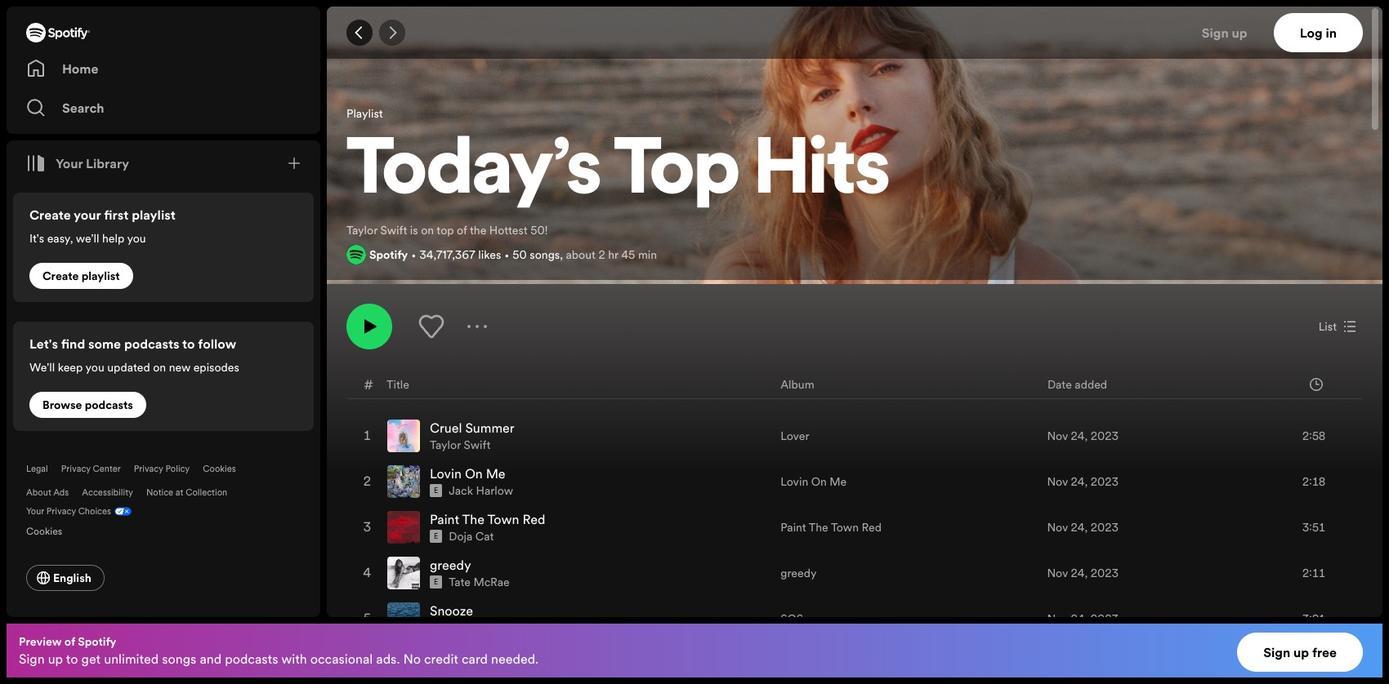 Task type: vqa. For each thing, say whether or not it's contained in the screenshot.


Task type: describe. For each thing, give the bounding box(es) containing it.
0 horizontal spatial cookies
[[26, 525, 62, 538]]

2:11
[[1303, 565, 1325, 582]]

home link
[[26, 52, 301, 85]]

greedy e
[[430, 556, 471, 588]]

50 songs , about 2 hr 45 min
[[513, 247, 657, 263]]

browse
[[42, 397, 82, 413]]

follow
[[198, 335, 236, 353]]

24, for e
[[1071, 565, 1088, 582]]

greedy for greedy
[[781, 565, 817, 582]]

explicit element for greedy
[[430, 576, 442, 589]]

create for playlist
[[42, 268, 79, 284]]

tate mcrae
[[449, 574, 510, 591]]

nov for on
[[1047, 474, 1068, 490]]

5 24, from the top
[[1071, 611, 1088, 628]]

create playlist button
[[29, 263, 133, 289]]

we'll
[[76, 230, 99, 247]]

choices
[[78, 506, 111, 518]]

to inside let's find some podcasts to follow we'll keep you updated on new episodes
[[182, 335, 195, 353]]

playlist
[[346, 105, 383, 122]]

episodes
[[193, 360, 239, 376]]

date
[[1047, 376, 1072, 393]]

5 nov from the top
[[1047, 611, 1068, 628]]

it's
[[29, 230, 44, 247]]

go forward image
[[386, 26, 399, 39]]

greedy link inside cell
[[430, 556, 471, 574]]

preview of spotify sign up to get unlimited songs and podcasts with occasional ads. no credit card needed.
[[19, 634, 539, 668]]

sign up button
[[1195, 13, 1274, 52]]

sos
[[781, 611, 803, 628]]

1 nov from the top
[[1047, 428, 1068, 445]]

doja cat link
[[449, 529, 494, 545]]

podcasts inside let's find some podcasts to follow we'll keep you updated on new episodes
[[124, 335, 179, 353]]

english
[[53, 570, 91, 587]]

in
[[1326, 24, 1337, 42]]

preview
[[19, 634, 62, 650]]

2:58 cell
[[1250, 414, 1348, 458]]

added
[[1075, 376, 1107, 393]]

title
[[386, 376, 409, 393]]

today's
[[346, 134, 601, 213]]

keep
[[58, 360, 83, 376]]

get
[[81, 650, 101, 668]]

0 vertical spatial of
[[457, 222, 467, 239]]

sign for sign up free
[[1263, 644, 1290, 662]]

privacy center
[[61, 463, 121, 476]]

your for your privacy choices
[[26, 506, 44, 518]]

with
[[281, 650, 307, 668]]

notice at collection link
[[146, 487, 227, 499]]

your library
[[56, 154, 129, 172]]

up for sign up free
[[1293, 644, 1309, 662]]

hottest
[[489, 222, 528, 239]]

create your first playlist it's easy, we'll help you
[[29, 206, 176, 247]]

1 horizontal spatial paint the town red link
[[781, 520, 882, 536]]

jack
[[449, 483, 473, 499]]

paint the town red e
[[430, 511, 545, 542]]

let's
[[29, 335, 58, 353]]

privacy for privacy center
[[61, 463, 91, 476]]

me for lovin on me
[[830, 474, 847, 490]]

browse podcasts
[[42, 397, 133, 413]]

1 vertical spatial podcasts
[[85, 397, 133, 413]]

taylor swift link
[[430, 437, 491, 454]]

sign up free
[[1263, 644, 1337, 662]]

e inside paint the town red e
[[434, 532, 438, 542]]

sign up free button
[[1237, 633, 1363, 672]]

sign inside preview of spotify sign up to get unlimited songs and podcasts with occasional ads. no credit card needed.
[[19, 650, 45, 668]]

hits
[[754, 134, 890, 213]]

top
[[614, 134, 740, 213]]

help
[[102, 230, 124, 247]]

nov for the
[[1047, 520, 1068, 536]]

1 horizontal spatial cookies link
[[203, 463, 236, 476]]

cruel
[[430, 419, 462, 437]]

go back image
[[353, 26, 366, 39]]

first
[[104, 206, 129, 224]]

paint for paint the town red e
[[430, 511, 459, 529]]

find
[[61, 335, 85, 353]]

me for lovin on me e
[[486, 465, 505, 483]]

your privacy choices
[[26, 506, 111, 518]]

nov 24, 2023 for e
[[1047, 565, 1119, 582]]

hr
[[608, 247, 618, 263]]

create for your
[[29, 206, 71, 224]]

the for paint the town red
[[809, 520, 828, 536]]

tate mcrae link
[[449, 574, 510, 591]]

45
[[621, 247, 635, 263]]

lover
[[781, 428, 809, 445]]

you for some
[[85, 360, 104, 376]]

1 horizontal spatial lovin on me link
[[781, 474, 847, 490]]

likes
[[478, 247, 501, 263]]

home
[[62, 60, 98, 78]]

explicit element for lovin on me
[[430, 485, 442, 498]]

new
[[169, 360, 191, 376]]

List button
[[1312, 314, 1363, 340]]

spotify inside preview of spotify sign up to get unlimited songs and podcasts with occasional ads. no credit card needed.
[[78, 634, 116, 650]]

your for your library
[[56, 154, 83, 172]]

policy
[[165, 463, 190, 476]]

the
[[470, 222, 486, 239]]

spotify image
[[26, 23, 90, 42]]

spotify link
[[369, 247, 408, 263]]

privacy policy link
[[134, 463, 190, 476]]

album
[[780, 376, 814, 393]]

34,717,367 likes
[[419, 247, 501, 263]]

#
[[364, 375, 373, 393]]

snooze link
[[430, 602, 473, 620]]

# column header
[[364, 370, 373, 399]]

lover link
[[781, 428, 809, 445]]

log in button
[[1274, 13, 1363, 52]]

24, for the
[[1071, 520, 1088, 536]]

1 horizontal spatial spotify
[[369, 247, 408, 263]]

main element
[[7, 7, 320, 618]]

card
[[462, 650, 488, 668]]

min
[[638, 247, 657, 263]]

tate
[[449, 574, 471, 591]]

top
[[437, 222, 454, 239]]

privacy down ads
[[46, 506, 76, 518]]

5 2023 from the top
[[1091, 611, 1119, 628]]

occasional
[[310, 650, 373, 668]]

spotify image
[[346, 245, 366, 265]]

updated
[[107, 360, 150, 376]]

privacy for privacy policy
[[134, 463, 163, 476]]

cruel summer cell
[[387, 414, 767, 458]]

e inside lovin on me e
[[434, 486, 438, 496]]



Task type: locate. For each thing, give the bounding box(es) containing it.
cookies down the your privacy choices button
[[26, 525, 62, 538]]

0 vertical spatial spotify
[[369, 247, 408, 263]]

summer
[[465, 419, 515, 437]]

0 horizontal spatial greedy
[[430, 556, 471, 574]]

0 vertical spatial to
[[182, 335, 195, 353]]

on for lovin on me e
[[465, 465, 483, 483]]

explicit element
[[430, 485, 442, 498], [430, 530, 442, 543], [430, 576, 442, 589]]

0 vertical spatial on
[[421, 222, 434, 239]]

nov for e
[[1047, 565, 1068, 582]]

the
[[462, 511, 485, 529], [809, 520, 828, 536]]

4 2023 from the top
[[1091, 565, 1119, 582]]

1 horizontal spatial up
[[1232, 24, 1247, 42]]

to left get on the left of the page
[[66, 650, 78, 668]]

red inside paint the town red e
[[523, 511, 545, 529]]

notice at collection
[[146, 487, 227, 499]]

paint the town red
[[781, 520, 882, 536]]

greedy link down doja
[[430, 556, 471, 574]]

on inside lovin on me e
[[465, 465, 483, 483]]

50
[[513, 247, 527, 263]]

spotify right spotify icon
[[369, 247, 408, 263]]

1 vertical spatial your
[[26, 506, 44, 518]]

swift inside the cruel summer taylor swift
[[464, 437, 491, 454]]

of inside preview of spotify sign up to get unlimited songs and podcasts with occasional ads. no credit card needed.
[[64, 634, 75, 650]]

lovin down lover
[[781, 474, 808, 490]]

taylor
[[346, 222, 377, 239], [430, 437, 461, 454]]

california consumer privacy act (ccpa) opt-out icon image
[[111, 506, 132, 521]]

mcrae
[[473, 574, 510, 591]]

songs inside preview of spotify sign up to get unlimited songs and podcasts with occasional ads. no credit card needed.
[[162, 650, 196, 668]]

privacy up ads
[[61, 463, 91, 476]]

swift
[[380, 222, 407, 239], [464, 437, 491, 454]]

on left "new"
[[153, 360, 166, 376]]

up for sign up
[[1232, 24, 1247, 42]]

0 horizontal spatial town
[[487, 511, 519, 529]]

of left get on the left of the page
[[64, 634, 75, 650]]

explicit element for paint the town red
[[430, 530, 442, 543]]

4 24, from the top
[[1071, 565, 1088, 582]]

0 horizontal spatial your
[[26, 506, 44, 518]]

paint the town red link down lovin on me
[[781, 520, 882, 536]]

spotify
[[369, 247, 408, 263], [78, 634, 116, 650]]

0 horizontal spatial on
[[465, 465, 483, 483]]

0 horizontal spatial up
[[48, 650, 63, 668]]

at
[[176, 487, 183, 499]]

1 vertical spatial explicit element
[[430, 530, 442, 543]]

greedy
[[430, 556, 471, 574], [781, 565, 817, 582]]

is
[[410, 222, 418, 239]]

duration element
[[1310, 378, 1323, 391]]

center
[[93, 463, 121, 476]]

the for paint the town red e
[[462, 511, 485, 529]]

1 horizontal spatial taylor
[[430, 437, 461, 454]]

me
[[486, 465, 505, 483], [830, 474, 847, 490]]

your privacy choices button
[[26, 506, 111, 518]]

2 e from the top
[[434, 532, 438, 542]]

songs
[[530, 247, 560, 263], [162, 650, 196, 668]]

2 explicit element from the top
[[430, 530, 442, 543]]

1 vertical spatial cookies
[[26, 525, 62, 538]]

cookies up collection
[[203, 463, 236, 476]]

list
[[1319, 319, 1337, 335]]

2 2023 from the top
[[1091, 474, 1119, 490]]

2 24, from the top
[[1071, 474, 1088, 490]]

0 horizontal spatial playlist
[[81, 268, 120, 284]]

playlist right first
[[132, 206, 176, 224]]

explicit element inside paint the town red cell
[[430, 530, 442, 543]]

1 vertical spatial e
[[434, 532, 438, 542]]

1 horizontal spatial playlist
[[132, 206, 176, 224]]

privacy
[[61, 463, 91, 476], [134, 463, 163, 476], [46, 506, 76, 518]]

0 vertical spatial taylor
[[346, 222, 377, 239]]

podcasts down updated
[[85, 397, 133, 413]]

free
[[1312, 644, 1337, 662]]

podcasts right and
[[225, 650, 278, 668]]

about
[[566, 247, 596, 263]]

playlist down the help
[[81, 268, 120, 284]]

credit
[[424, 650, 458, 668]]

duration image
[[1310, 378, 1323, 391]]

0 horizontal spatial on
[[153, 360, 166, 376]]

1 horizontal spatial of
[[457, 222, 467, 239]]

1 vertical spatial playlist
[[81, 268, 120, 284]]

1 vertical spatial swift
[[464, 437, 491, 454]]

your
[[74, 206, 101, 224]]

24,
[[1071, 428, 1088, 445], [1071, 474, 1088, 490], [1071, 520, 1088, 536], [1071, 565, 1088, 582], [1071, 611, 1088, 628]]

0 vertical spatial e
[[434, 486, 438, 496]]

nov 24, 2023 for on
[[1047, 474, 1119, 490]]

cookies link up collection
[[203, 463, 236, 476]]

5 nov 24, 2023 from the top
[[1047, 611, 1119, 628]]

1 horizontal spatial to
[[182, 335, 195, 353]]

swift left 'is'
[[380, 222, 407, 239]]

1 horizontal spatial songs
[[530, 247, 560, 263]]

privacy up notice
[[134, 463, 163, 476]]

0 horizontal spatial songs
[[162, 650, 196, 668]]

no
[[403, 650, 421, 668]]

50!
[[530, 222, 548, 239]]

0 vertical spatial explicit element
[[430, 485, 442, 498]]

today's top hits grid
[[328, 369, 1382, 685]]

some
[[88, 335, 121, 353]]

greedy down doja
[[430, 556, 471, 574]]

0 horizontal spatial sign
[[19, 650, 45, 668]]

nov 24, 2023
[[1047, 428, 1119, 445], [1047, 474, 1119, 490], [1047, 520, 1119, 536], [1047, 565, 1119, 582], [1047, 611, 1119, 628]]

2023 for e
[[1091, 565, 1119, 582]]

1 horizontal spatial the
[[809, 520, 828, 536]]

legal link
[[26, 463, 48, 476]]

2 nov from the top
[[1047, 474, 1068, 490]]

up inside sign up button
[[1232, 24, 1247, 42]]

0 horizontal spatial you
[[85, 360, 104, 376]]

create inside button
[[42, 268, 79, 284]]

2
[[599, 247, 605, 263]]

town for paint the town red
[[831, 520, 859, 536]]

up left get on the left of the page
[[48, 650, 63, 668]]

1 horizontal spatial greedy link
[[781, 565, 817, 582]]

up inside sign up free button
[[1293, 644, 1309, 662]]

3 nov from the top
[[1047, 520, 1068, 536]]

1 nov 24, 2023 from the top
[[1047, 428, 1119, 445]]

paint down jack at the bottom of the page
[[430, 511, 459, 529]]

nov 24, 2023 for the
[[1047, 520, 1119, 536]]

1 horizontal spatial paint
[[781, 520, 806, 536]]

playlist inside create your first playlist it's easy, we'll help you
[[132, 206, 176, 224]]

0 horizontal spatial cookies link
[[26, 521, 75, 539]]

red for paint the town red e
[[523, 511, 545, 529]]

podcasts inside preview of spotify sign up to get unlimited songs and podcasts with occasional ads. no credit card needed.
[[225, 650, 278, 668]]

lovin on me link down taylor swift link
[[430, 465, 505, 483]]

1 horizontal spatial swift
[[464, 437, 491, 454]]

songs left and
[[162, 650, 196, 668]]

top bar and user menu element
[[327, 7, 1383, 59]]

ads
[[53, 487, 69, 499]]

to up "new"
[[182, 335, 195, 353]]

me up paint the town red
[[830, 474, 847, 490]]

lovin for lovin on me e
[[430, 465, 462, 483]]

taylor inside the cruel summer taylor swift
[[430, 437, 461, 454]]

privacy policy
[[134, 463, 190, 476]]

1 vertical spatial you
[[85, 360, 104, 376]]

on
[[465, 465, 483, 483], [811, 474, 827, 490]]

0 vertical spatial you
[[127, 230, 146, 247]]

needed.
[[491, 650, 539, 668]]

e inside greedy e
[[434, 578, 438, 588]]

cookies link down the your privacy choices button
[[26, 521, 75, 539]]

0 horizontal spatial paint
[[430, 511, 459, 529]]

1 e from the top
[[434, 486, 438, 496]]

sign inside top bar and user menu element
[[1202, 24, 1229, 42]]

about ads link
[[26, 487, 69, 499]]

red
[[523, 511, 545, 529], [862, 520, 882, 536]]

1 horizontal spatial sign
[[1202, 24, 1229, 42]]

paint the town red cell
[[387, 506, 767, 550]]

paint down lovin on me
[[781, 520, 806, 536]]

0 horizontal spatial the
[[462, 511, 485, 529]]

podcasts up updated
[[124, 335, 179, 353]]

0 vertical spatial playlist
[[132, 206, 176, 224]]

spotify right preview
[[78, 634, 116, 650]]

0 vertical spatial create
[[29, 206, 71, 224]]

e left tate
[[434, 578, 438, 588]]

1 horizontal spatial on
[[421, 222, 434, 239]]

search link
[[26, 92, 301, 124]]

up left log
[[1232, 24, 1247, 42]]

explicit element left jack at the bottom of the page
[[430, 485, 442, 498]]

sign for sign up
[[1202, 24, 1229, 42]]

greedy for greedy e
[[430, 556, 471, 574]]

playlist
[[132, 206, 176, 224], [81, 268, 120, 284]]

up inside preview of spotify sign up to get unlimited songs and podcasts with occasional ads. no credit card needed.
[[48, 650, 63, 668]]

2 vertical spatial explicit element
[[430, 576, 442, 589]]

paint for paint the town red
[[781, 520, 806, 536]]

0 vertical spatial cookies
[[203, 463, 236, 476]]

sos link
[[781, 611, 803, 628]]

0 horizontal spatial lovin
[[430, 465, 462, 483]]

0 horizontal spatial red
[[523, 511, 545, 529]]

town inside paint the town red e
[[487, 511, 519, 529]]

cookies link
[[203, 463, 236, 476], [26, 521, 75, 539]]

lovin on me link up paint the town red
[[781, 474, 847, 490]]

explicit element left tate
[[430, 576, 442, 589]]

songs right 50
[[530, 247, 560, 263]]

lovin on me
[[781, 474, 847, 490]]

legal
[[26, 463, 48, 476]]

about ads
[[26, 487, 69, 499]]

0 vertical spatial songs
[[530, 247, 560, 263]]

your inside button
[[56, 154, 83, 172]]

1 horizontal spatial cookies
[[203, 463, 236, 476]]

taylor up spotify icon
[[346, 222, 377, 239]]

you
[[127, 230, 146, 247], [85, 360, 104, 376]]

taylor up lovin on me e
[[430, 437, 461, 454]]

1 2023 from the top
[[1091, 428, 1119, 445]]

search
[[62, 99, 104, 117]]

e left jack at the bottom of the page
[[434, 486, 438, 496]]

# row
[[347, 370, 1362, 400]]

create playlist
[[42, 268, 120, 284]]

harlow
[[476, 483, 513, 499]]

paint inside paint the town red e
[[430, 511, 459, 529]]

taylor swift is on top of the hottest 50!
[[346, 222, 548, 239]]

notice
[[146, 487, 173, 499]]

jack harlow
[[449, 483, 513, 499]]

1 vertical spatial cookies link
[[26, 521, 75, 539]]

2 horizontal spatial sign
[[1263, 644, 1290, 662]]

cruel summer link
[[430, 419, 515, 437]]

up left free at the right bottom of the page
[[1293, 644, 1309, 662]]

3:51
[[1303, 520, 1325, 536]]

3 24, from the top
[[1071, 520, 1088, 536]]

e left doja
[[434, 532, 438, 542]]

0 horizontal spatial paint the town red link
[[430, 511, 545, 529]]

0 horizontal spatial to
[[66, 650, 78, 668]]

the inside paint the town red e
[[462, 511, 485, 529]]

0 horizontal spatial taylor
[[346, 222, 377, 239]]

greedy link up sos
[[781, 565, 817, 582]]

2 horizontal spatial up
[[1293, 644, 1309, 662]]

greedy up sos
[[781, 565, 817, 582]]

we'll
[[29, 360, 55, 376]]

2 nov 24, 2023 from the top
[[1047, 474, 1119, 490]]

you right keep
[[85, 360, 104, 376]]

0 vertical spatial your
[[56, 154, 83, 172]]

2023 for on
[[1091, 474, 1119, 490]]

on inside let's find some podcasts to follow we'll keep you updated on new episodes
[[153, 360, 166, 376]]

0 horizontal spatial spotify
[[78, 634, 116, 650]]

1 vertical spatial songs
[[162, 650, 196, 668]]

library
[[86, 154, 129, 172]]

0 vertical spatial cookies link
[[203, 463, 236, 476]]

me right jack at the bottom of the page
[[486, 465, 505, 483]]

2023 for the
[[1091, 520, 1119, 536]]

paint the town red link down jack harlow
[[430, 511, 545, 529]]

greedy inside cell
[[430, 556, 471, 574]]

create up easy, at top left
[[29, 206, 71, 224]]

playlist inside create playlist button
[[81, 268, 120, 284]]

24, for on
[[1071, 474, 1088, 490]]

swift right "cruel"
[[464, 437, 491, 454]]

3 e from the top
[[434, 578, 438, 588]]

0 vertical spatial swift
[[380, 222, 407, 239]]

1 vertical spatial spotify
[[78, 634, 116, 650]]

1 24, from the top
[[1071, 428, 1088, 445]]

0 horizontal spatial of
[[64, 634, 75, 650]]

cookies
[[203, 463, 236, 476], [26, 525, 62, 538]]

3 2023 from the top
[[1091, 520, 1119, 536]]

lovin on me cell
[[387, 460, 767, 504]]

of left the the
[[457, 222, 467, 239]]

2:18
[[1303, 474, 1325, 490]]

town for paint the town red e
[[487, 511, 519, 529]]

2:58
[[1303, 428, 1325, 445]]

unlimited
[[104, 650, 159, 668]]

1 vertical spatial to
[[66, 650, 78, 668]]

create down easy, at top left
[[42, 268, 79, 284]]

your down 'about'
[[26, 506, 44, 518]]

1 horizontal spatial on
[[811, 474, 827, 490]]

greedy cell
[[387, 552, 767, 596]]

town down harlow
[[487, 511, 519, 529]]

create inside create your first playlist it's easy, we'll help you
[[29, 206, 71, 224]]

1 horizontal spatial your
[[56, 154, 83, 172]]

red for paint the town red
[[862, 520, 882, 536]]

you inside let's find some podcasts to follow we'll keep you updated on new episodes
[[85, 360, 104, 376]]

1 horizontal spatial red
[[862, 520, 882, 536]]

2023
[[1091, 428, 1119, 445], [1091, 474, 1119, 490], [1091, 520, 1119, 536], [1091, 565, 1119, 582], [1091, 611, 1119, 628]]

you inside create your first playlist it's easy, we'll help you
[[127, 230, 146, 247]]

doja
[[449, 529, 473, 545]]

3 explicit element from the top
[[430, 576, 442, 589]]

ads.
[[376, 650, 400, 668]]

doja cat
[[449, 529, 494, 545]]

0 horizontal spatial greedy link
[[430, 556, 471, 574]]

1 horizontal spatial greedy
[[781, 565, 817, 582]]

1 vertical spatial create
[[42, 268, 79, 284]]

3:21 cell
[[1250, 597, 1348, 641]]

your left library
[[56, 154, 83, 172]]

collection
[[186, 487, 227, 499]]

on right 'is'
[[421, 222, 434, 239]]

sign
[[1202, 24, 1229, 42], [1263, 644, 1290, 662], [19, 650, 45, 668]]

browse podcasts link
[[29, 392, 146, 418]]

1 vertical spatial of
[[64, 634, 75, 650]]

explicit element inside greedy cell
[[430, 576, 442, 589]]

let's find some podcasts to follow we'll keep you updated on new episodes
[[29, 335, 239, 376]]

0 horizontal spatial swift
[[380, 222, 407, 239]]

1 horizontal spatial me
[[830, 474, 847, 490]]

4 nov 24, 2023 from the top
[[1047, 565, 1119, 582]]

explicit element inside lovin on me cell
[[430, 485, 442, 498]]

2 vertical spatial e
[[434, 578, 438, 588]]

0 horizontal spatial me
[[486, 465, 505, 483]]

1 horizontal spatial lovin
[[781, 474, 808, 490]]

4 nov from the top
[[1047, 565, 1068, 582]]

date added
[[1047, 376, 1107, 393]]

0 vertical spatial podcasts
[[124, 335, 179, 353]]

today's top hits
[[346, 134, 890, 213]]

1 explicit element from the top
[[430, 485, 442, 498]]

1 vertical spatial on
[[153, 360, 166, 376]]

1 horizontal spatial town
[[831, 520, 859, 536]]

lovin inside lovin on me e
[[430, 465, 462, 483]]

town down lovin on me
[[831, 520, 859, 536]]

2 vertical spatial podcasts
[[225, 650, 278, 668]]

me inside lovin on me e
[[486, 465, 505, 483]]

log
[[1300, 24, 1323, 42]]

lovin down taylor swift link
[[430, 465, 462, 483]]

on for lovin on me
[[811, 474, 827, 490]]

jack harlow link
[[449, 483, 513, 499]]

to inside preview of spotify sign up to get unlimited songs and podcasts with occasional ads. no credit card needed.
[[66, 650, 78, 668]]

0 horizontal spatial lovin on me link
[[430, 465, 505, 483]]

1 vertical spatial taylor
[[430, 437, 461, 454]]

you right the help
[[127, 230, 146, 247]]

lovin
[[430, 465, 462, 483], [781, 474, 808, 490]]

1 horizontal spatial you
[[127, 230, 146, 247]]

you for first
[[127, 230, 146, 247]]

explicit element left doja
[[430, 530, 442, 543]]

3:21
[[1303, 611, 1325, 628]]

lovin for lovin on me
[[781, 474, 808, 490]]

3 nov 24, 2023 from the top
[[1047, 520, 1119, 536]]



